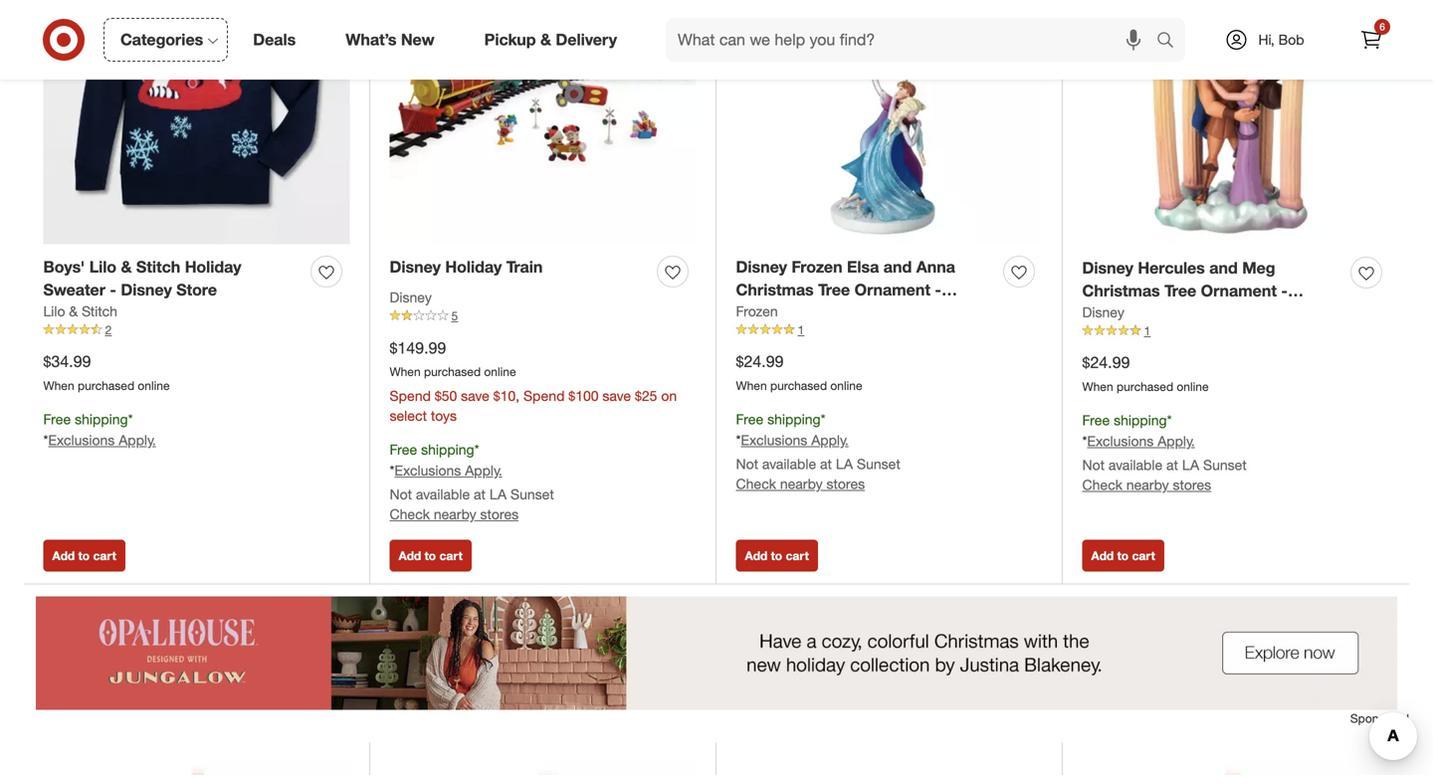 Task type: locate. For each thing, give the bounding box(es) containing it.
1 horizontal spatial ornament
[[1201, 281, 1277, 301]]

$149.99 when purchased online spend $50 save $10, spend $100 save $25 on select toys
[[390, 338, 677, 425]]

1 horizontal spatial stitch
[[136, 257, 180, 277]]

advertisement region
[[24, 597, 1410, 710]]

2 horizontal spatial nearby
[[1127, 476, 1169, 494]]

$24.99 when purchased online down frozen link at the right top
[[736, 352, 863, 393]]

$24.99 when purchased online for disney
[[736, 352, 863, 393]]

spend
[[390, 387, 431, 405], [524, 387, 565, 405]]

2
[[105, 322, 112, 337]]

online for and
[[1177, 379, 1209, 394]]

spend right $10,
[[524, 387, 565, 405]]

1 to from the left
[[78, 548, 90, 563]]

boys' lilo & stitch holiday sweater - disney store image
[[43, 0, 350, 245], [43, 0, 350, 245]]

1 horizontal spatial 1
[[1144, 323, 1151, 338]]

& inside boys' lilo & stitch holiday sweater - disney store
[[121, 257, 132, 277]]

1 horizontal spatial $24.99
[[1083, 353, 1130, 372]]

add for disney frozen elsa and anna christmas tree ornament - disney store
[[745, 548, 768, 563]]

to for boys' lilo & stitch holiday sweater - disney store
[[78, 548, 90, 563]]

search
[[1148, 32, 1196, 51]]

1 add to cart from the left
[[52, 548, 116, 563]]

to
[[78, 548, 90, 563], [425, 548, 436, 563], [771, 548, 783, 563], [1118, 548, 1129, 563]]

free for tree
[[1083, 412, 1110, 429]]

1 horizontal spatial tree
[[1165, 281, 1197, 301]]

online for &
[[138, 378, 170, 393]]

and left the meg
[[1210, 258, 1238, 278]]

holiday
[[185, 257, 242, 277], [445, 257, 502, 277]]

0 horizontal spatial frozen
[[736, 302, 778, 320]]

add to cart button for disney frozen elsa and anna christmas tree ornament - disney store
[[736, 540, 818, 572]]

disney hercules and meg christmas tree ornament - disney store link
[[1083, 257, 1343, 323]]

1 horizontal spatial free shipping * * exclusions apply. not available at la sunset check nearby stores
[[736, 411, 901, 493]]

&
[[541, 30, 551, 49], [121, 257, 132, 277], [69, 302, 78, 320]]

free shipping * * exclusions apply. not available at la sunset check nearby stores for store
[[1083, 412, 1247, 494]]

purchased for disney frozen elsa and anna christmas tree ornament - disney store
[[771, 378, 827, 393]]

$50
[[435, 387, 457, 405]]

at
[[820, 455, 832, 473], [1167, 456, 1179, 474], [474, 486, 486, 503]]

0 horizontal spatial $24.99 when purchased online
[[736, 352, 863, 393]]

2 add from the left
[[399, 548, 421, 563]]

save right $50
[[461, 387, 490, 405]]

$10,
[[494, 387, 520, 405]]

disney link
[[390, 288, 432, 308], [1083, 302, 1125, 322]]

holiday up store
[[185, 257, 242, 277]]

christmas up frozen link at the right top
[[736, 280, 814, 300]]

purchased inside $34.99 when purchased online
[[78, 378, 134, 393]]

5 link
[[390, 308, 696, 325]]

3 to from the left
[[771, 548, 783, 563]]

stitch inside boys' lilo & stitch holiday sweater - disney store
[[136, 257, 180, 277]]

purchased for disney hercules and meg christmas tree ornament - disney store
[[1117, 379, 1174, 394]]

categories
[[120, 30, 203, 49]]

check nearby stores button
[[736, 474, 865, 494], [1083, 475, 1212, 495], [390, 505, 519, 524]]

1 add from the left
[[52, 548, 75, 563]]

0 horizontal spatial at
[[474, 486, 486, 503]]

- inside disney frozen elsa and anna christmas tree ornament - disney store
[[935, 280, 942, 300]]

1 vertical spatial &
[[121, 257, 132, 277]]

la
[[836, 455, 853, 473], [1183, 456, 1200, 474], [490, 486, 507, 503]]

when
[[390, 365, 421, 379], [43, 378, 74, 393], [736, 378, 767, 393], [1083, 379, 1114, 394]]

frozen inside disney frozen elsa and anna christmas tree ornament - disney store
[[792, 257, 843, 277]]

5
[[451, 309, 458, 324]]

0 horizontal spatial holiday
[[185, 257, 242, 277]]

cart for disney holiday train
[[439, 548, 463, 563]]

disney
[[390, 257, 441, 277], [736, 257, 787, 277], [1083, 258, 1134, 278], [121, 280, 172, 300], [390, 289, 432, 306], [736, 303, 787, 322], [1083, 303, 1125, 321], [1083, 304, 1134, 323]]

purchased inside $149.99 when purchased online spend $50 save $10, spend $100 save $25 on select toys
[[424, 365, 481, 379]]

1 horizontal spatial &
[[121, 257, 132, 277]]

not for store
[[1083, 456, 1105, 474]]

1 horizontal spatial check nearby stores button
[[736, 474, 865, 494]]

0 horizontal spatial &
[[69, 302, 78, 320]]

store inside disney frozen elsa and anna christmas tree ornament - disney store
[[792, 303, 831, 322]]

free inside free shipping * * exclusions apply.
[[43, 411, 71, 428]]

1 horizontal spatial store
[[1138, 304, 1177, 323]]

1 horizontal spatial save
[[603, 387, 631, 405]]

stitch up 2
[[82, 302, 117, 320]]

holiday left train
[[445, 257, 502, 277]]

1 horizontal spatial and
[[1210, 258, 1238, 278]]

0 vertical spatial frozen
[[792, 257, 843, 277]]

1 for store
[[1144, 323, 1151, 338]]

3 add to cart button from the left
[[736, 540, 818, 572]]

disney inside boys' lilo & stitch holiday sweater - disney store
[[121, 280, 172, 300]]

free shipping * * exclusions apply.
[[43, 411, 156, 449]]

exclusions inside free shipping * * exclusions apply.
[[48, 432, 115, 449]]

0 horizontal spatial tree
[[818, 280, 850, 300]]

stitch inside "link"
[[82, 302, 117, 320]]

& for delivery
[[541, 30, 551, 49]]

1 horizontal spatial christmas
[[1083, 281, 1160, 301]]

2 horizontal spatial stores
[[1173, 476, 1212, 494]]

when inside $34.99 when purchased online
[[43, 378, 74, 393]]

online up $10,
[[484, 365, 516, 379]]

exclusions for sweater
[[48, 432, 115, 449]]

0 horizontal spatial 1
[[798, 322, 805, 337]]

ornament down the meg
[[1201, 281, 1277, 301]]

cart for disney hercules and meg christmas tree ornament - disney store
[[1132, 548, 1156, 563]]

online inside $149.99 when purchased online spend $50 save $10, spend $100 save $25 on select toys
[[484, 365, 516, 379]]

sponsored
[[1351, 711, 1410, 726]]

shipping inside free shipping * * exclusions apply.
[[75, 411, 128, 428]]

1 add to cart button from the left
[[43, 540, 125, 572]]

$34.99
[[43, 352, 91, 371]]

0 vertical spatial &
[[541, 30, 551, 49]]

add to cart for disney holiday train
[[399, 548, 463, 563]]

check
[[736, 475, 776, 493], [1083, 476, 1123, 494], [390, 506, 430, 523]]

tree down elsa
[[818, 280, 850, 300]]

2 vertical spatial &
[[69, 302, 78, 320]]

ornament
[[855, 280, 931, 300], [1201, 281, 1277, 301]]

what's new link
[[329, 18, 460, 62]]

add for boys' lilo & stitch holiday sweater - disney store
[[52, 548, 75, 563]]

lilo down the 'sweater'
[[43, 302, 65, 320]]

2 horizontal spatial check nearby stores button
[[1083, 475, 1212, 495]]

and right elsa
[[884, 257, 912, 277]]

tree inside disney frozen elsa and anna christmas tree ornament - disney store
[[818, 280, 850, 300]]

1 horizontal spatial check
[[736, 475, 776, 493]]

1 horizontal spatial -
[[935, 280, 942, 300]]

add to cart button for disney holiday train
[[390, 540, 472, 572]]

$24.99
[[736, 352, 784, 371], [1083, 353, 1130, 372]]

and
[[884, 257, 912, 277], [1210, 258, 1238, 278]]

online up free shipping * * exclusions apply.
[[138, 378, 170, 393]]

3 add to cart from the left
[[745, 548, 809, 563]]

check for store
[[1083, 476, 1123, 494]]

1 horizontal spatial sunset
[[857, 455, 901, 473]]

online for elsa
[[831, 378, 863, 393]]

add to cart button
[[43, 540, 125, 572], [390, 540, 472, 572], [736, 540, 818, 572], [1083, 540, 1165, 572]]

boys'
[[43, 257, 85, 277]]

4 add to cart from the left
[[1092, 548, 1156, 563]]

1 horizontal spatial $24.99 when purchased online
[[1083, 353, 1209, 394]]

0 horizontal spatial store
[[792, 303, 831, 322]]

1 horizontal spatial la
[[836, 455, 853, 473]]

cart
[[93, 548, 116, 563], [439, 548, 463, 563], [786, 548, 809, 563], [1132, 548, 1156, 563]]

disney holiday train image
[[390, 0, 696, 245], [390, 0, 696, 245]]

tree inside the disney hercules and meg christmas tree ornament - disney store
[[1165, 281, 1197, 301]]

lilo
[[89, 257, 117, 277], [43, 302, 65, 320]]

1 horizontal spatial nearby
[[780, 475, 823, 493]]

& inside "link"
[[69, 302, 78, 320]]

available
[[763, 455, 816, 473], [1109, 456, 1163, 474], [416, 486, 470, 503]]

$24.99 when purchased online
[[736, 352, 863, 393], [1083, 353, 1209, 394]]

store down the hercules
[[1138, 304, 1177, 323]]

2 horizontal spatial &
[[541, 30, 551, 49]]

on
[[661, 387, 677, 405]]

what's new
[[346, 30, 435, 49]]

4 to from the left
[[1118, 548, 1129, 563]]

0 horizontal spatial stitch
[[82, 302, 117, 320]]

shipping
[[75, 411, 128, 428], [768, 411, 821, 428], [1114, 412, 1167, 429], [421, 441, 474, 458]]

tree
[[818, 280, 850, 300], [1165, 281, 1197, 301]]

disney princess mulan globe christmas tree ornament - disney store image
[[43, 763, 350, 776], [43, 763, 350, 776]]

holiday inside boys' lilo & stitch holiday sweater - disney store
[[185, 257, 242, 277]]

2 add to cart from the left
[[399, 548, 463, 563]]

ornament inside disney frozen elsa and anna christmas tree ornament - disney store
[[855, 280, 931, 300]]

sunset for disney
[[857, 455, 901, 473]]

0 vertical spatial stitch
[[136, 257, 180, 277]]

when inside $149.99 when purchased online spend $50 save $10, spend $100 save $25 on select toys
[[390, 365, 421, 379]]

sunset
[[857, 455, 901, 473], [1204, 456, 1247, 474], [511, 486, 554, 503]]

1 link
[[736, 321, 1043, 339], [1083, 322, 1390, 340]]

1 horizontal spatial spend
[[524, 387, 565, 405]]

shipping for sweater
[[75, 411, 128, 428]]

0 horizontal spatial check
[[390, 506, 430, 523]]

apply.
[[119, 432, 156, 449], [812, 432, 849, 449], [1158, 433, 1195, 450], [465, 462, 503, 479]]

purchased for disney holiday train
[[424, 365, 481, 379]]

0 horizontal spatial christmas
[[736, 280, 814, 300]]

1 holiday from the left
[[185, 257, 242, 277]]

0 vertical spatial lilo
[[89, 257, 117, 277]]

1 horizontal spatial at
[[820, 455, 832, 473]]

4 add from the left
[[1092, 548, 1114, 563]]

1 horizontal spatial holiday
[[445, 257, 502, 277]]

save
[[461, 387, 490, 405], [603, 387, 631, 405]]

1 horizontal spatial 1 link
[[1083, 322, 1390, 340]]

elsa
[[847, 257, 879, 277]]

$149.99
[[390, 338, 446, 358]]

2 cart from the left
[[439, 548, 463, 563]]

-
[[110, 280, 116, 300], [935, 280, 942, 300], [1282, 281, 1288, 301]]

christmas down the hercules
[[1083, 281, 1160, 301]]

free shipping * * exclusions apply. not available at la sunset check nearby stores for disney
[[736, 411, 901, 493]]

1 horizontal spatial disney link
[[1083, 302, 1125, 322]]

exclusions
[[48, 432, 115, 449], [741, 432, 808, 449], [1088, 433, 1154, 450], [395, 462, 461, 479]]

2 horizontal spatial free shipping * * exclusions apply. not available at la sunset check nearby stores
[[1083, 412, 1247, 494]]

2 to from the left
[[425, 548, 436, 563]]

& right boys'
[[121, 257, 132, 277]]

$34.99 when purchased online
[[43, 352, 170, 393]]

disney frozen elsa and anna christmas tree ornament - disney store image
[[736, 0, 1043, 245], [736, 0, 1043, 245]]

add to cart button for boys' lilo & stitch holiday sweater - disney store
[[43, 540, 125, 572]]

1
[[798, 322, 805, 337], [1144, 323, 1151, 338]]

2 horizontal spatial available
[[1109, 456, 1163, 474]]

2 horizontal spatial at
[[1167, 456, 1179, 474]]

disney princess rapunzel christmas tree ornament - disney store image
[[1083, 763, 1390, 776], [1083, 763, 1390, 776]]

$24.99 when purchased online down the disney hercules and meg christmas tree ornament - disney store
[[1083, 353, 1209, 394]]

add for disney hercules and meg christmas tree ornament - disney store
[[1092, 548, 1114, 563]]

3 add from the left
[[745, 548, 768, 563]]

1 vertical spatial lilo
[[43, 302, 65, 320]]

exclusions for christmas
[[741, 432, 808, 449]]

2 horizontal spatial la
[[1183, 456, 1200, 474]]

disney link for disney holiday train
[[390, 288, 432, 308]]

2 horizontal spatial -
[[1282, 281, 1288, 301]]

2 horizontal spatial check
[[1083, 476, 1123, 494]]

1 horizontal spatial frozen
[[792, 257, 843, 277]]

exclusions for tree
[[1088, 433, 1154, 450]]

to for disney hercules and meg christmas tree ornament - disney store
[[1118, 548, 1129, 563]]

not
[[736, 455, 759, 473], [1083, 456, 1105, 474], [390, 486, 412, 503]]

available for store
[[1109, 456, 1163, 474]]

1 vertical spatial stitch
[[82, 302, 117, 320]]

search button
[[1148, 18, 1196, 66]]

& right pickup
[[541, 30, 551, 49]]

1 cart from the left
[[93, 548, 116, 563]]

apply. inside free shipping * * exclusions apply.
[[119, 432, 156, 449]]

0 horizontal spatial ornament
[[855, 280, 931, 300]]

christmas
[[736, 280, 814, 300], [1083, 281, 1160, 301]]

delivery
[[556, 30, 617, 49]]

disney holiday train
[[390, 257, 543, 277]]

1 link down elsa
[[736, 321, 1043, 339]]

4 cart from the left
[[1132, 548, 1156, 563]]

stores
[[827, 475, 865, 493], [1173, 476, 1212, 494], [480, 506, 519, 523]]

0 horizontal spatial 1 link
[[736, 321, 1043, 339]]

0 horizontal spatial lilo
[[43, 302, 65, 320]]

0 horizontal spatial free shipping * * exclusions apply. not available at la sunset check nearby stores
[[390, 441, 554, 523]]

exclusions apply. link for disney hercules and meg christmas tree ornament - disney store
[[1088, 433, 1195, 450]]

0 horizontal spatial nearby
[[434, 506, 477, 523]]

lilo up the 'sweater'
[[89, 257, 117, 277]]

disney munchlings baked treats eeyore blueberry muffin christmas tree ornament - disney store image
[[390, 763, 696, 776], [390, 763, 696, 776]]

1 horizontal spatial available
[[763, 455, 816, 473]]

disney hercules and meg christmas tree ornament - disney store
[[1083, 258, 1288, 323]]

add to cart for disney frozen elsa and anna christmas tree ornament - disney store
[[745, 548, 809, 563]]

exclusions apply. link
[[48, 432, 156, 449], [741, 432, 849, 449], [1088, 433, 1195, 450], [395, 462, 503, 479]]

apply. for -
[[119, 432, 156, 449]]

online for train
[[484, 365, 516, 379]]

add
[[52, 548, 75, 563], [399, 548, 421, 563], [745, 548, 768, 563], [1092, 548, 1114, 563]]

0 horizontal spatial not
[[390, 486, 412, 503]]

1 link down the meg
[[1083, 322, 1390, 340]]

online down disney frozen elsa and anna christmas tree ornament - disney store
[[831, 378, 863, 393]]

check nearby stores button for store
[[1083, 475, 1212, 495]]

1 horizontal spatial lilo
[[89, 257, 117, 277]]

what's
[[346, 30, 397, 49]]

spend up select
[[390, 387, 431, 405]]

tree down the hercules
[[1165, 281, 1197, 301]]

0 horizontal spatial spend
[[390, 387, 431, 405]]

add to cart
[[52, 548, 116, 563], [399, 548, 463, 563], [745, 548, 809, 563], [1092, 548, 1156, 563]]

0 horizontal spatial save
[[461, 387, 490, 405]]

ornament down elsa
[[855, 280, 931, 300]]

store
[[792, 303, 831, 322], [1138, 304, 1177, 323]]

disney hercules and meg christmas tree ornament - disney store image
[[1083, 0, 1390, 246], [1083, 0, 1390, 246]]

1 horizontal spatial not
[[736, 455, 759, 473]]

store inside the disney hercules and meg christmas tree ornament - disney store
[[1138, 304, 1177, 323]]

ornament inside the disney hercules and meg christmas tree ornament - disney store
[[1201, 281, 1277, 301]]

$24.99 for disney frozen elsa and anna christmas tree ornament - disney store
[[736, 352, 784, 371]]

stitch up store
[[136, 257, 180, 277]]

save left '$25'
[[603, 387, 631, 405]]

disney link for disney hercules and meg christmas tree ornament - disney store
[[1083, 302, 1125, 322]]

1 vertical spatial frozen
[[736, 302, 778, 320]]

0 horizontal spatial and
[[884, 257, 912, 277]]

0 horizontal spatial -
[[110, 280, 116, 300]]

2 horizontal spatial sunset
[[1204, 456, 1247, 474]]

free shipping * * exclusions apply. not available at la sunset check nearby stores
[[736, 411, 901, 493], [1083, 412, 1247, 494], [390, 441, 554, 523]]

stitch
[[136, 257, 180, 277], [82, 302, 117, 320]]

6
[[1380, 20, 1386, 33]]

0 horizontal spatial disney link
[[390, 288, 432, 308]]

bob
[[1279, 31, 1305, 48]]

& down the 'sweater'
[[69, 302, 78, 320]]

online inside $34.99 when purchased online
[[138, 378, 170, 393]]

free
[[43, 411, 71, 428], [736, 411, 764, 428], [1083, 412, 1110, 429], [390, 441, 417, 458]]

0 horizontal spatial $24.99
[[736, 352, 784, 371]]

deals
[[253, 30, 296, 49]]

*
[[128, 411, 133, 428], [821, 411, 826, 428], [1167, 412, 1172, 429], [43, 432, 48, 449], [736, 432, 741, 449], [1083, 433, 1088, 450], [474, 441, 479, 458], [390, 462, 395, 479]]

1 for disney
[[798, 322, 805, 337]]

2 add to cart button from the left
[[390, 540, 472, 572]]

online
[[484, 365, 516, 379], [138, 378, 170, 393], [831, 378, 863, 393], [1177, 379, 1209, 394]]

purchased
[[424, 365, 481, 379], [78, 378, 134, 393], [771, 378, 827, 393], [1117, 379, 1174, 394]]

nearby
[[780, 475, 823, 493], [1127, 476, 1169, 494], [434, 506, 477, 523]]

2 horizontal spatial not
[[1083, 456, 1105, 474]]

store right frozen link at the right top
[[792, 303, 831, 322]]

0 horizontal spatial la
[[490, 486, 507, 503]]

4 add to cart button from the left
[[1083, 540, 1165, 572]]

1 horizontal spatial stores
[[827, 475, 865, 493]]

3 cart from the left
[[786, 548, 809, 563]]

online down the disney hercules and meg christmas tree ornament - disney store
[[1177, 379, 1209, 394]]

shipping for tree
[[1114, 412, 1167, 429]]

frozen
[[792, 257, 843, 277], [736, 302, 778, 320]]

& inside 'link'
[[541, 30, 551, 49]]



Task type: vqa. For each thing, say whether or not it's contained in the screenshot.
/
no



Task type: describe. For each thing, give the bounding box(es) containing it.
purchased for boys' lilo & stitch holiday sweater - disney store
[[78, 378, 134, 393]]

when for disney frozen elsa and anna christmas tree ornament - disney store
[[736, 378, 767, 393]]

and inside disney frozen elsa and anna christmas tree ornament - disney store
[[884, 257, 912, 277]]

2 spend from the left
[[524, 387, 565, 405]]

christmas inside disney frozen elsa and anna christmas tree ornament - disney store
[[736, 280, 814, 300]]

0 horizontal spatial stores
[[480, 506, 519, 523]]

disney frozen elsa and anna christmas tree ornament - disney store
[[736, 257, 956, 322]]

store
[[176, 280, 217, 300]]

boys' lilo & stitch holiday sweater - disney store link
[[43, 256, 303, 302]]

anna
[[917, 257, 956, 277]]

What can we help you find? suggestions appear below search field
[[666, 18, 1162, 62]]

add to cart for disney hercules and meg christmas tree ornament - disney store
[[1092, 548, 1156, 563]]

free for sweater
[[43, 411, 71, 428]]

at for disney
[[820, 455, 832, 473]]

hercules
[[1138, 258, 1205, 278]]

1 spend from the left
[[390, 387, 431, 405]]

apply. for ornament
[[1158, 433, 1195, 450]]

when for disney holiday train
[[390, 365, 421, 379]]

shipping for christmas
[[768, 411, 821, 428]]

pickup
[[484, 30, 536, 49]]

and inside the disney hercules and meg christmas tree ornament - disney store
[[1210, 258, 1238, 278]]

0 horizontal spatial available
[[416, 486, 470, 503]]

$100
[[569, 387, 599, 405]]

exclusions apply. link for disney frozen elsa and anna christmas tree ornament - disney store
[[741, 432, 849, 449]]

hi, bob
[[1259, 31, 1305, 48]]

add to cart button for disney hercules and meg christmas tree ornament - disney store
[[1083, 540, 1165, 572]]

cart for disney frozen elsa and anna christmas tree ornament - disney store
[[786, 548, 809, 563]]

pickup & delivery link
[[468, 18, 642, 62]]

to for disney frozen elsa and anna christmas tree ornament - disney store
[[771, 548, 783, 563]]

add to cart for boys' lilo & stitch holiday sweater - disney store
[[52, 548, 116, 563]]

when for boys' lilo & stitch holiday sweater - disney store
[[43, 378, 74, 393]]

2 link
[[43, 321, 350, 339]]

nearby for store
[[1127, 476, 1169, 494]]

1 save from the left
[[461, 387, 490, 405]]

lilo & stitch
[[43, 302, 117, 320]]

$24.99 when purchased online for store
[[1083, 353, 1209, 394]]

toys
[[431, 407, 457, 425]]

- inside the disney hercules and meg christmas tree ornament - disney store
[[1282, 281, 1288, 301]]

categories link
[[104, 18, 228, 62]]

2 save from the left
[[603, 387, 631, 405]]

pickup & delivery
[[484, 30, 617, 49]]

sunset for store
[[1204, 456, 1247, 474]]

at for store
[[1167, 456, 1179, 474]]

lilo inside "link"
[[43, 302, 65, 320]]

to for disney holiday train
[[425, 548, 436, 563]]

check for disney
[[736, 475, 776, 493]]

lilo inside boys' lilo & stitch holiday sweater - disney store
[[89, 257, 117, 277]]

$25
[[635, 387, 658, 405]]

check nearby stores button for disney
[[736, 474, 865, 494]]

add for disney holiday train
[[399, 548, 421, 563]]

hi,
[[1259, 31, 1275, 48]]

deals link
[[236, 18, 321, 62]]

frozen link
[[736, 302, 778, 321]]

disney frozen elsa and anna christmas tree ornament - disney store link
[[736, 256, 996, 322]]

disney holiday train link
[[390, 256, 543, 279]]

new
[[401, 30, 435, 49]]

train
[[506, 257, 543, 277]]

select
[[390, 407, 427, 425]]

la for store
[[1183, 456, 1200, 474]]

stores for store
[[1173, 476, 1212, 494]]

1 link for tree
[[736, 321, 1043, 339]]

exclusions apply. link for disney holiday train
[[395, 462, 503, 479]]

la for disney
[[836, 455, 853, 473]]

0 horizontal spatial sunset
[[511, 486, 554, 503]]

when for disney hercules and meg christmas tree ornament - disney store
[[1083, 379, 1114, 394]]

nearby for disney
[[780, 475, 823, 493]]

cart for boys' lilo & stitch holiday sweater - disney store
[[93, 548, 116, 563]]

0 horizontal spatial check nearby stores button
[[390, 505, 519, 524]]

lilo & stitch link
[[43, 302, 117, 321]]

apply. for tree
[[812, 432, 849, 449]]

stores for disney
[[827, 475, 865, 493]]

- inside boys' lilo & stitch holiday sweater - disney store
[[110, 280, 116, 300]]

1 link for ornament
[[1083, 322, 1390, 340]]

christmas inside the disney hercules and meg christmas tree ornament - disney store
[[1083, 281, 1160, 301]]

boys' lilo & stitch holiday sweater - disney store
[[43, 257, 242, 300]]

available for disney
[[763, 455, 816, 473]]

meg
[[1243, 258, 1276, 278]]

6 link
[[1350, 18, 1394, 62]]

$24.99 for disney hercules and meg christmas tree ornament - disney store
[[1083, 353, 1130, 372]]

& for stitch
[[69, 302, 78, 320]]

2 holiday from the left
[[445, 257, 502, 277]]

free for christmas
[[736, 411, 764, 428]]

sweater
[[43, 280, 105, 300]]

not for disney
[[736, 455, 759, 473]]



